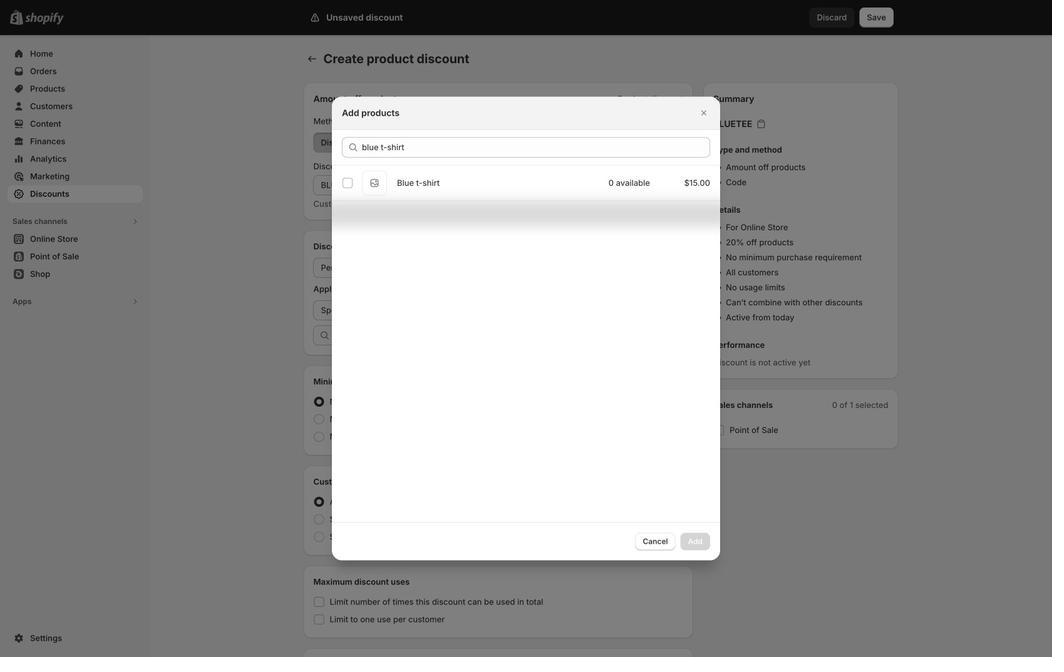 Task type: describe. For each thing, give the bounding box(es) containing it.
shopify image
[[25, 12, 64, 25]]



Task type: locate. For each thing, give the bounding box(es) containing it.
dialog
[[0, 97, 1053, 561]]

Search products text field
[[362, 138, 711, 158]]



Task type: vqa. For each thing, say whether or not it's contained in the screenshot.
Search Products text field
yes



